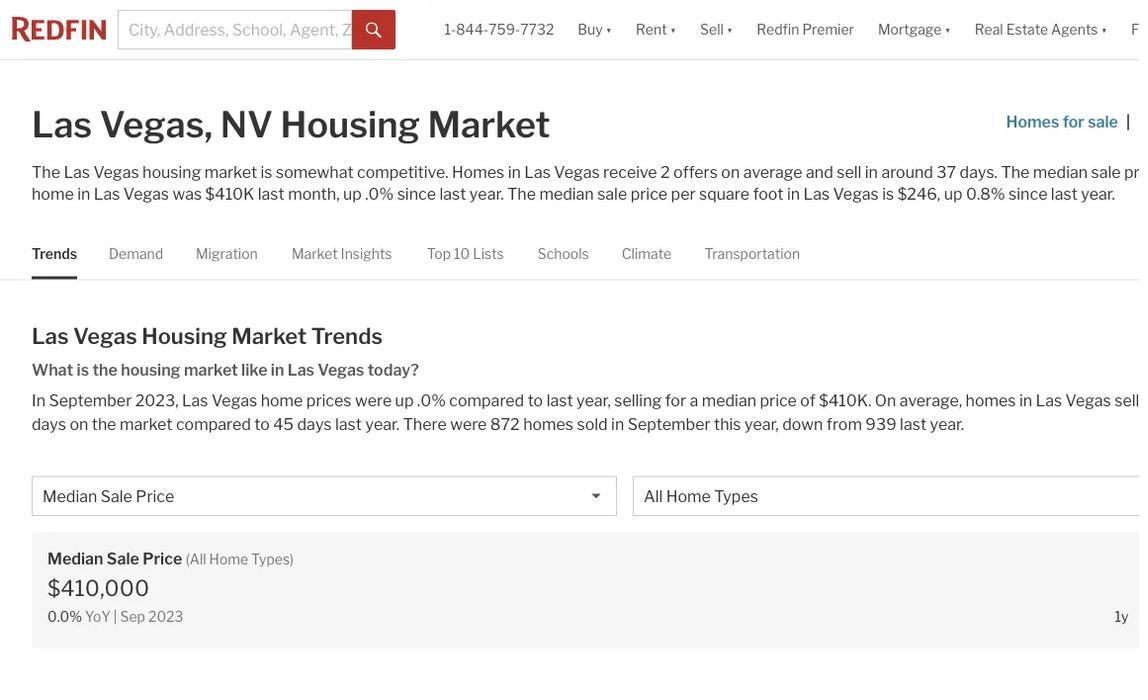Task type: locate. For each thing, give the bounding box(es) containing it.
redfin
[[757, 21, 800, 38]]

homes for sale |
[[1006, 112, 1139, 131]]

las up what
[[32, 322, 69, 349]]

las
[[32, 103, 92, 146], [64, 162, 90, 182], [525, 162, 551, 182], [32, 322, 69, 349], [288, 360, 315, 380], [182, 391, 208, 410], [1036, 391, 1063, 410]]

0 horizontal spatial housing
[[142, 322, 227, 349]]

1 horizontal spatial median
[[1034, 162, 1088, 182]]

10
[[454, 245, 470, 262]]

is left somewhat
[[261, 162, 273, 182]]

▾ left fe button
[[1101, 21, 1108, 38]]

1 horizontal spatial home
[[666, 487, 711, 506]]

market left insights
[[292, 245, 338, 262]]

sale left pr
[[1092, 162, 1121, 182]]

0 vertical spatial housing
[[280, 103, 420, 146]]

trends
[[32, 245, 77, 262], [311, 322, 383, 349]]

median inside median sale price (all home types) $410,000
[[47, 549, 103, 568]]

| left sep
[[114, 608, 117, 625]]

1 vertical spatial housing
[[142, 322, 227, 349]]

0 vertical spatial is
[[261, 162, 273, 182]]

0 horizontal spatial the
[[32, 162, 60, 182]]

median down the homes for sale link
[[1034, 162, 1088, 182]]

1 vertical spatial sell
[[1115, 391, 1140, 410]]

the las vegas housing market is somewhat competitive. homes in las vegas receive 2 offers on average and sell in around 37 days. the median sale pr
[[32, 162, 1140, 203]]

rent ▾ button
[[636, 0, 677, 59]]

1 ▾ from the left
[[606, 21, 612, 38]]

demand
[[109, 245, 163, 262]]

1 the from the left
[[32, 162, 60, 182]]

fe button
[[1120, 0, 1140, 59]]

1 vertical spatial for
[[665, 391, 687, 410]]

is inside the las vegas housing market is somewhat competitive. homes in las vegas receive 2 offers on average and sell in around 37 days. the median sale pr
[[261, 162, 273, 182]]

submit search image
[[366, 22, 382, 38]]

homes
[[1006, 112, 1060, 131], [452, 162, 505, 182]]

sell inside in september 2023, las vegas home prices were up .0% compared to last year, selling for a median price of $410k. on average, homes in las vegas sell
[[1115, 391, 1140, 410]]

price
[[760, 391, 797, 410]]

price left (all
[[143, 549, 182, 568]]

0 vertical spatial sell
[[837, 162, 862, 182]]

in
[[32, 391, 45, 410]]

0 vertical spatial |
[[1127, 112, 1131, 131]]

last
[[547, 391, 573, 410]]

▾ right sell at the top of page
[[727, 21, 733, 38]]

0 horizontal spatial homes
[[452, 162, 505, 182]]

housing up 2023,
[[121, 360, 181, 380]]

vegas down what is the housing market like in las vegas today?
[[212, 391, 257, 410]]

1 horizontal spatial the
[[1001, 162, 1030, 182]]

homes right competitive.
[[452, 162, 505, 182]]

0 vertical spatial homes
[[1006, 112, 1060, 131]]

receive
[[603, 162, 657, 182]]

1 vertical spatial home
[[209, 551, 248, 568]]

and
[[806, 162, 834, 182]]

0 horizontal spatial is
[[77, 360, 89, 380]]

▾
[[606, 21, 612, 38], [670, 21, 677, 38], [727, 21, 733, 38], [945, 21, 951, 38], [1101, 21, 1108, 38]]

median sale price
[[43, 487, 174, 506]]

1 horizontal spatial is
[[261, 162, 273, 182]]

trends left demand
[[32, 245, 77, 262]]

▾ for sell ▾
[[727, 21, 733, 38]]

demand link
[[109, 229, 163, 279]]

nv
[[220, 103, 273, 146]]

▾ inside mortgage ▾ dropdown button
[[945, 21, 951, 38]]

the
[[92, 360, 118, 380]]

migration
[[196, 245, 258, 262]]

0 vertical spatial median
[[43, 487, 97, 506]]

price up median sale price (all home types) $410,000
[[136, 487, 174, 506]]

september
[[49, 391, 132, 410]]

redfin premier
[[757, 21, 855, 38]]

1 vertical spatial median
[[47, 549, 103, 568]]

3 ▾ from the left
[[727, 21, 733, 38]]

in september 2023, las vegas home prices were up .0% compared to last year, selling for a median price of $410k. on average, homes in las vegas sell
[[32, 391, 1140, 434]]

1 vertical spatial homes
[[452, 162, 505, 182]]

market down las vegas housing market trends
[[184, 360, 238, 380]]

sell ▾
[[700, 21, 733, 38]]

0 horizontal spatial for
[[665, 391, 687, 410]]

climate link
[[622, 229, 672, 279]]

1 vertical spatial median
[[702, 391, 757, 410]]

0 horizontal spatial sell
[[837, 162, 862, 182]]

1 vertical spatial sale
[[1092, 162, 1121, 182]]

sale
[[1088, 112, 1119, 131], [1092, 162, 1121, 182]]

1 vertical spatial is
[[77, 360, 89, 380]]

▾ right mortgage
[[945, 21, 951, 38]]

|
[[1127, 112, 1131, 131], [114, 608, 117, 625]]

▾ inside sell ▾ dropdown button
[[727, 21, 733, 38]]

median
[[1034, 162, 1088, 182], [702, 391, 757, 410]]

1 vertical spatial price
[[143, 549, 182, 568]]

sell
[[837, 162, 862, 182], [1115, 391, 1140, 410]]

| up pr
[[1127, 112, 1131, 131]]

1 horizontal spatial |
[[1127, 112, 1131, 131]]

0 vertical spatial for
[[1063, 112, 1085, 131]]

schools
[[538, 245, 589, 262]]

1 vertical spatial trends
[[311, 322, 383, 349]]

market up like
[[232, 322, 307, 349]]

is left the
[[77, 360, 89, 380]]

homes inside the las vegas housing market is somewhat competitive. homes in las vegas receive 2 offers on average and sell in around 37 days. the median sale pr
[[452, 162, 505, 182]]

home inside median sale price (all home types) $410,000
[[209, 551, 248, 568]]

housing up what is the housing market like in las vegas today?
[[142, 322, 227, 349]]

37
[[937, 162, 957, 182]]

1 vertical spatial sale
[[107, 549, 139, 568]]

median sale price (all home types) $410,000
[[47, 549, 294, 602]]

▾ inside real estate agents ▾ link
[[1101, 21, 1108, 38]]

0 vertical spatial home
[[666, 487, 711, 506]]

▾ inside buy ▾ dropdown button
[[606, 21, 612, 38]]

1y button
[[1110, 607, 1134, 631]]

the up trends link
[[32, 162, 60, 182]]

for
[[1063, 112, 1085, 131], [665, 391, 687, 410]]

1 horizontal spatial housing
[[280, 103, 420, 146]]

housing inside the las vegas housing market is somewhat competitive. homes in las vegas receive 2 offers on average and sell in around 37 days. the median sale pr
[[143, 162, 201, 182]]

home right all
[[666, 487, 711, 506]]

for down agents
[[1063, 112, 1085, 131]]

median inside the las vegas housing market is somewhat competitive. homes in las vegas receive 2 offers on average and sell in around 37 days. the median sale pr
[[1034, 162, 1088, 182]]

1 vertical spatial market
[[292, 245, 338, 262]]

0 horizontal spatial |
[[114, 608, 117, 625]]

housing up somewhat
[[280, 103, 420, 146]]

homes down estate
[[1006, 112, 1060, 131]]

1 vertical spatial |
[[114, 608, 117, 625]]

market down 1-844-759-7732 link
[[428, 103, 551, 146]]

0 horizontal spatial home
[[209, 551, 248, 568]]

sell inside the las vegas housing market is somewhat competitive. homes in las vegas receive 2 offers on average and sell in around 37 days. the median sale pr
[[837, 162, 862, 182]]

▾ right buy
[[606, 21, 612, 38]]

sale
[[101, 487, 132, 506], [107, 549, 139, 568]]

home
[[666, 487, 711, 506], [209, 551, 248, 568]]

market for like
[[184, 360, 238, 380]]

price for median sale price
[[136, 487, 174, 506]]

housing
[[280, 103, 420, 146], [142, 322, 227, 349]]

0 vertical spatial sale
[[101, 487, 132, 506]]

market down nv
[[204, 162, 257, 182]]

market
[[204, 162, 257, 182], [184, 360, 238, 380]]

4 ▾ from the left
[[945, 21, 951, 38]]

price
[[136, 487, 174, 506], [143, 549, 182, 568]]

in inside in september 2023, las vegas home prices were up .0% compared to last year, selling for a median price of $410k. on average, homes in las vegas sell
[[1020, 391, 1033, 410]]

housing for vegas
[[143, 162, 201, 182]]

▾ right rent
[[670, 21, 677, 38]]

median right "a"
[[702, 391, 757, 410]]

1-
[[445, 21, 456, 38]]

0 vertical spatial median
[[1034, 162, 1088, 182]]

price for median sale price (all home types) $410,000
[[143, 549, 182, 568]]

price inside median sale price (all home types) $410,000
[[143, 549, 182, 568]]

the right "days."
[[1001, 162, 1030, 182]]

for inside in september 2023, las vegas home prices were up .0% compared to last year, selling for a median price of $410k. on average, homes in las vegas sell
[[665, 391, 687, 410]]

1 horizontal spatial for
[[1063, 112, 1085, 131]]

5 ▾ from the left
[[1101, 21, 1108, 38]]

▾ inside rent ▾ dropdown button
[[670, 21, 677, 38]]

2 ▾ from the left
[[670, 21, 677, 38]]

housing down vegas,
[[143, 162, 201, 182]]

all
[[644, 487, 663, 506]]

trends up today?
[[311, 322, 383, 349]]

estate
[[1007, 21, 1049, 38]]

market for is
[[204, 162, 257, 182]]

1 horizontal spatial trends
[[311, 322, 383, 349]]

around
[[882, 162, 934, 182]]

0 vertical spatial price
[[136, 487, 174, 506]]

0 vertical spatial trends
[[32, 245, 77, 262]]

0 vertical spatial housing
[[143, 162, 201, 182]]

▾ for buy ▾
[[606, 21, 612, 38]]

1y
[[1115, 608, 1129, 625]]

sale inside median sale price (all home types) $410,000
[[107, 549, 139, 568]]

market inside the las vegas housing market is somewhat competitive. homes in las vegas receive 2 offers on average and sell in around 37 days. the median sale pr
[[204, 162, 257, 182]]

sep
[[120, 608, 145, 625]]

for left "a"
[[665, 391, 687, 410]]

vegas up prices
[[318, 360, 364, 380]]

median
[[43, 487, 97, 506], [47, 549, 103, 568]]

0 horizontal spatial median
[[702, 391, 757, 410]]

rent ▾ button
[[624, 0, 689, 59]]

sale down agents
[[1088, 112, 1119, 131]]

0 vertical spatial market
[[204, 162, 257, 182]]

vegas down vegas,
[[93, 162, 139, 182]]

is
[[261, 162, 273, 182], [77, 360, 89, 380]]

844-
[[456, 21, 489, 38]]

1 vertical spatial housing
[[121, 360, 181, 380]]

1 horizontal spatial sell
[[1115, 391, 1140, 410]]

vegas
[[93, 162, 139, 182], [554, 162, 600, 182], [73, 322, 137, 349], [318, 360, 364, 380], [212, 391, 257, 410], [1066, 391, 1112, 410]]

home right (all
[[209, 551, 248, 568]]

1 vertical spatial market
[[184, 360, 238, 380]]

the
[[32, 162, 60, 182], [1001, 162, 1030, 182]]



Task type: vqa. For each thing, say whether or not it's contained in the screenshot.
housing related to Vegas
yes



Task type: describe. For each thing, give the bounding box(es) containing it.
median for median sale price (all home types) $410,000
[[47, 549, 103, 568]]

prices
[[306, 391, 352, 410]]

▾ for mortgage ▾
[[945, 21, 951, 38]]

climate
[[622, 245, 672, 262]]

▾ for rent ▾
[[670, 21, 677, 38]]

las left vegas,
[[32, 103, 92, 146]]

year,
[[577, 391, 611, 410]]

types
[[714, 487, 759, 506]]

today?
[[368, 360, 419, 380]]

real estate agents ▾
[[975, 21, 1108, 38]]

759-
[[489, 21, 521, 38]]

schools link
[[538, 229, 589, 279]]

top
[[427, 245, 451, 262]]

median inside in september 2023, las vegas home prices were up .0% compared to last year, selling for a median price of $410k. on average, homes in las vegas sell
[[702, 391, 757, 410]]

2023
[[148, 608, 183, 625]]

insights
[[341, 245, 392, 262]]

competitive.
[[357, 162, 449, 182]]

2
[[661, 162, 670, 182]]

rent ▾
[[636, 21, 677, 38]]

mortgage
[[878, 21, 942, 38]]

on
[[875, 391, 897, 410]]

sale inside the las vegas housing market is somewhat competitive. homes in las vegas receive 2 offers on average and sell in around 37 days. the median sale pr
[[1092, 162, 1121, 182]]

sell ▾ button
[[700, 0, 733, 59]]

transportation link
[[705, 229, 800, 279]]

premier
[[803, 21, 855, 38]]

.0%
[[417, 391, 446, 410]]

market insights
[[292, 245, 392, 262]]

mortgage ▾ button
[[878, 0, 951, 59]]

buy ▾ button
[[578, 0, 612, 59]]

1-844-759-7732
[[445, 21, 554, 38]]

0 horizontal spatial trends
[[32, 245, 77, 262]]

0.0% yoy | sep 2023
[[47, 608, 183, 625]]

vegas up the
[[73, 322, 137, 349]]

market insights link
[[292, 229, 392, 279]]

vegas left receive at right
[[554, 162, 600, 182]]

agents
[[1052, 21, 1099, 38]]

las right homes
[[1036, 391, 1063, 410]]

what
[[32, 360, 73, 380]]

vegas,
[[100, 103, 213, 146]]

lists
[[473, 245, 504, 262]]

las up home
[[288, 360, 315, 380]]

buy
[[578, 21, 603, 38]]

fe
[[1132, 21, 1140, 38]]

real estate agents ▾ button
[[963, 0, 1120, 59]]

housing for the
[[121, 360, 181, 380]]

redfin premier button
[[745, 0, 866, 59]]

1-844-759-7732 link
[[445, 21, 554, 38]]

rent
[[636, 21, 667, 38]]

pr
[[1125, 162, 1140, 182]]

homes
[[966, 391, 1016, 410]]

trends link
[[32, 229, 77, 279]]

of
[[801, 391, 816, 410]]

mortgage ▾
[[878, 21, 951, 38]]

(all
[[186, 551, 206, 568]]

1 horizontal spatial homes
[[1006, 112, 1060, 131]]

real estate agents ▾ link
[[975, 0, 1108, 59]]

all home types
[[644, 487, 759, 506]]

sell
[[700, 21, 724, 38]]

sale for median sale price
[[101, 487, 132, 506]]

sell ▾ button
[[689, 0, 745, 59]]

types)
[[251, 551, 294, 568]]

median for median sale price
[[43, 487, 97, 506]]

0.0%
[[47, 608, 82, 625]]

yoy
[[85, 608, 111, 625]]

real
[[975, 21, 1004, 38]]

2 the from the left
[[1001, 162, 1030, 182]]

to
[[528, 391, 543, 410]]

$410,000
[[47, 575, 149, 602]]

las up trends link
[[64, 162, 90, 182]]

top 10 lists link
[[427, 229, 504, 279]]

average
[[744, 162, 803, 182]]

0 vertical spatial market
[[428, 103, 551, 146]]

home
[[261, 391, 303, 410]]

buy ▾
[[578, 21, 612, 38]]

up
[[395, 391, 414, 410]]

somewhat
[[276, 162, 354, 182]]

City, Address, School, Agent, ZIP search field
[[118, 10, 352, 49]]

transportation
[[705, 245, 800, 262]]

selling
[[615, 391, 662, 410]]

las vegas, nv housing market
[[32, 103, 551, 146]]

a
[[690, 391, 699, 410]]

2023,
[[135, 391, 179, 410]]

like
[[241, 360, 268, 380]]

on
[[721, 162, 740, 182]]

$410k.
[[819, 391, 872, 410]]

mortgage ▾ button
[[866, 0, 963, 59]]

las vegas housing market trends
[[32, 322, 383, 349]]

average,
[[900, 391, 963, 410]]

what is the housing market like in las vegas today?
[[32, 360, 419, 380]]

top 10 lists
[[427, 245, 504, 262]]

las right 2023,
[[182, 391, 208, 410]]

buy ▾ button
[[566, 0, 624, 59]]

were
[[355, 391, 392, 410]]

migration link
[[196, 229, 258, 279]]

vegas right homes
[[1066, 391, 1112, 410]]

2 vertical spatial market
[[232, 322, 307, 349]]

offers
[[674, 162, 718, 182]]

las up schools
[[525, 162, 551, 182]]

days.
[[960, 162, 998, 182]]

homes for sale link
[[977, 110, 1119, 153]]

0 vertical spatial sale
[[1088, 112, 1119, 131]]

sale for median sale price (all home types) $410,000
[[107, 549, 139, 568]]



